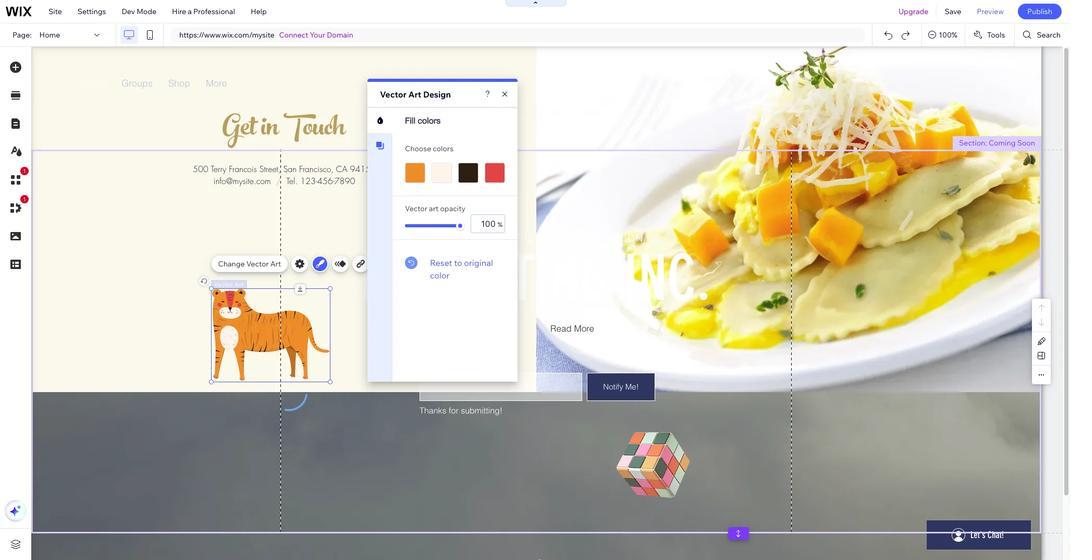 Task type: describe. For each thing, give the bounding box(es) containing it.
publish
[[1028, 7, 1053, 16]]

color
[[430, 270, 450, 280]]

mode
[[137, 7, 156, 16]]

home
[[39, 30, 60, 40]]

site
[[48, 7, 62, 16]]

art
[[429, 204, 439, 213]]

https://www.wix.com/mysite connect your domain
[[179, 30, 353, 40]]

preview button
[[970, 0, 1012, 23]]

100%
[[939, 30, 958, 40]]

help
[[251, 7, 267, 16]]

to
[[454, 257, 462, 268]]

a
[[188, 7, 192, 16]]

search button
[[1016, 23, 1071, 46]]

connect
[[279, 30, 308, 40]]

preview
[[977, 7, 1004, 16]]

publish button
[[1018, 4, 1062, 19]]

change vector art
[[218, 259, 281, 269]]

1 1 button from the top
[[5, 167, 29, 191]]

dev mode
[[122, 7, 156, 16]]

fill
[[405, 116, 416, 125]]

upgrade
[[899, 7, 929, 16]]

2 1 from the top
[[23, 196, 26, 202]]

design
[[423, 89, 451, 99]]

reset to original color
[[430, 257, 493, 280]]

settings
[[78, 7, 106, 16]]

professional
[[193, 7, 235, 16]]

domain
[[327, 30, 353, 40]]

0 vertical spatial art
[[409, 89, 422, 99]]

tools
[[988, 30, 1006, 40]]

search
[[1037, 30, 1061, 40]]

save
[[945, 7, 962, 16]]

vector for vector art design
[[380, 89, 407, 99]]



Task type: vqa. For each thing, say whether or not it's contained in the screenshot.
the top 1 "button"
yes



Task type: locate. For each thing, give the bounding box(es) containing it.
0 vertical spatial 1 button
[[5, 167, 29, 191]]

vector up fill
[[380, 89, 407, 99]]

1
[[23, 168, 26, 174], [23, 196, 26, 202]]

1 vertical spatial 1 button
[[5, 195, 29, 219]]

colors for choose colors
[[433, 144, 454, 153]]

colors right fill
[[418, 116, 441, 125]]

colors
[[418, 116, 441, 125], [433, 144, 454, 153]]

tools button
[[966, 23, 1015, 46]]

coming
[[989, 138, 1016, 147], [989, 138, 1016, 147]]

vector right change
[[247, 259, 269, 269]]

vector left art
[[405, 204, 428, 213]]

colors right choose
[[433, 144, 454, 153]]

opacity
[[440, 204, 466, 213]]

1 vertical spatial art
[[271, 259, 281, 269]]

2 vertical spatial vector
[[247, 259, 269, 269]]

0 vertical spatial colors
[[418, 116, 441, 125]]

choose colors
[[405, 144, 454, 153]]

soon
[[1018, 138, 1036, 147], [1018, 138, 1036, 147]]

1 vertical spatial 1
[[23, 196, 26, 202]]

save button
[[937, 0, 970, 23]]

100% button
[[923, 23, 965, 46]]

vector art opacity
[[405, 204, 466, 213]]

0 horizontal spatial art
[[271, 259, 281, 269]]

1 button
[[5, 167, 29, 191], [5, 195, 29, 219]]

None text field
[[471, 214, 505, 233]]

original
[[464, 257, 493, 268]]

1 vertical spatial vector
[[405, 204, 428, 213]]

hire
[[172, 7, 186, 16]]

art
[[409, 89, 422, 99], [271, 259, 281, 269]]

art left design
[[409, 89, 422, 99]]

section:
[[960, 138, 988, 147], [960, 138, 988, 147]]

0 vertical spatial vector
[[380, 89, 407, 99]]

section: coming soon
[[960, 138, 1036, 147], [960, 138, 1036, 147]]

2 1 button from the top
[[5, 195, 29, 219]]

choose
[[405, 144, 431, 153]]

art right change
[[271, 259, 281, 269]]

your
[[310, 30, 325, 40]]

1 1 from the top
[[23, 168, 26, 174]]

colors for fill colors
[[418, 116, 441, 125]]

1 vertical spatial colors
[[433, 144, 454, 153]]

vector art design
[[380, 89, 451, 99]]

hire a professional
[[172, 7, 235, 16]]

vector for vector art opacity
[[405, 204, 428, 213]]

1 horizontal spatial art
[[409, 89, 422, 99]]

https://www.wix.com/mysite
[[179, 30, 275, 40]]

dev
[[122, 7, 135, 16]]

reset
[[430, 257, 452, 268]]

vector
[[380, 89, 407, 99], [405, 204, 428, 213], [247, 259, 269, 269]]

change
[[218, 259, 245, 269]]

0 vertical spatial 1
[[23, 168, 26, 174]]

fill colors
[[405, 116, 441, 125]]



